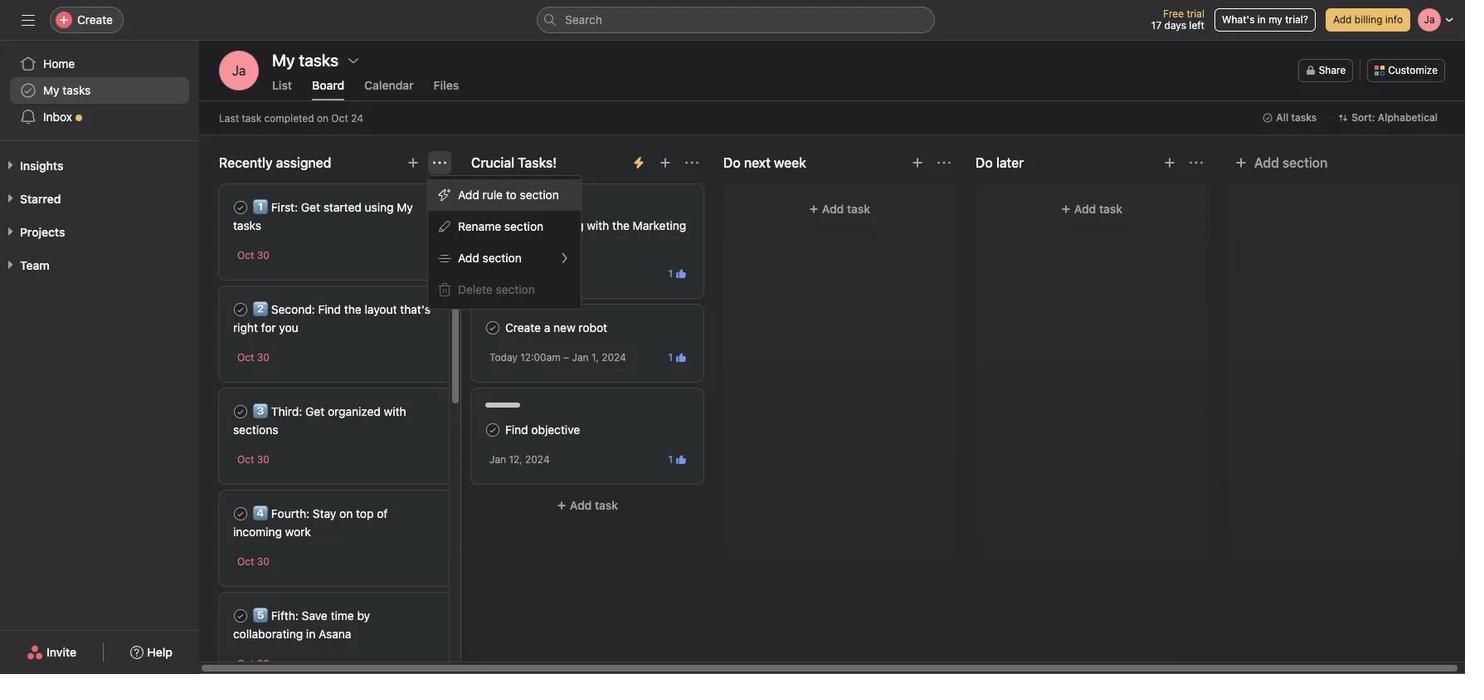 Task type: describe. For each thing, give the bounding box(es) containing it.
first:
[[271, 200, 298, 214]]

section right to
[[520, 188, 559, 202]]

fifth:
[[271, 608, 299, 623]]

jan 12, 2024 button
[[490, 453, 550, 466]]

asana
[[319, 627, 352, 641]]

1 horizontal spatial jan
[[572, 351, 589, 364]]

30 for 4️⃣ fourth: stay on top of incoming work
[[257, 555, 270, 568]]

4️⃣ fourth: stay on top of incoming work
[[233, 506, 388, 539]]

sort:
[[1352, 111, 1376, 124]]

add billing info
[[1334, 13, 1404, 26]]

find inside 2️⃣ second: find the layout that's right for you
[[318, 302, 341, 316]]

a
[[544, 320, 551, 335]]

add inside menu item
[[458, 188, 480, 202]]

calendar link
[[365, 78, 414, 100]]

customize button
[[1368, 59, 1446, 82]]

more section actions image for do next week
[[938, 156, 951, 169]]

fourth:
[[271, 506, 310, 520]]

on for completed
[[317, 112, 329, 124]]

0 vertical spatial 2024
[[602, 351, 627, 364]]

30 for 3️⃣ third: get organized with sections
[[257, 453, 270, 466]]

0 horizontal spatial add task
[[570, 498, 619, 512]]

add inside "button"
[[1255, 155, 1280, 170]]

invite
[[47, 645, 77, 659]]

do
[[724, 155, 741, 170]]

tasks for my tasks
[[63, 83, 91, 97]]

30 for 2️⃣ second: find the layout that's right for you
[[257, 351, 270, 364]]

completed image for 3️⃣ third: get organized with sections
[[231, 402, 251, 422]]

my inside 1️⃣ first: get started using my tasks
[[397, 200, 413, 214]]

25
[[510, 267, 522, 280]]

completed image for create a new robot
[[483, 318, 503, 338]]

2 1 button from the top
[[665, 349, 690, 366]]

list link
[[272, 78, 292, 100]]

help
[[147, 645, 173, 659]]

calendar
[[365, 78, 414, 92]]

inbox link
[[10, 104, 189, 130]]

completed checkbox for 4️⃣ fourth: stay on top of incoming work
[[231, 504, 251, 524]]

in inside "button"
[[1258, 13, 1267, 26]]

time
[[331, 608, 354, 623]]

invite button
[[16, 638, 87, 667]]

3️⃣ third: get organized with sections
[[233, 404, 407, 437]]

1 for brand meeting with the marketing team
[[669, 267, 673, 279]]

insights
[[20, 159, 63, 173]]

left
[[1190, 19, 1205, 32]]

oct 30 button for 2️⃣ second: find the layout that's right for you
[[237, 351, 270, 364]]

completed checkbox for 2️⃣ second: find the layout that's right for you
[[231, 300, 251, 320]]

oct 30 for 3️⃣ third: get organized with sections
[[237, 453, 270, 466]]

2 add task image from the left
[[659, 156, 672, 169]]

share
[[1320, 64, 1347, 76]]

trial?
[[1286, 13, 1309, 26]]

what's in my trial? button
[[1215, 8, 1317, 32]]

completed image for 1️⃣ first: get started using my tasks
[[231, 198, 251, 217]]

rule
[[483, 188, 503, 202]]

what's
[[1223, 13, 1256, 26]]

starred button
[[0, 191, 61, 208]]

add task for do next week
[[823, 202, 871, 216]]

1️⃣
[[253, 200, 268, 214]]

add task button for do later
[[986, 194, 1199, 224]]

0 horizontal spatial add section
[[458, 251, 522, 265]]

5️⃣
[[253, 608, 268, 623]]

for
[[261, 320, 276, 335]]

more section actions image for recently assigned
[[433, 156, 447, 169]]

second:
[[271, 302, 315, 316]]

trial
[[1187, 7, 1205, 20]]

24
[[351, 112, 364, 124]]

work
[[285, 525, 311, 539]]

collaborating
[[233, 627, 303, 641]]

add billing info button
[[1326, 8, 1411, 32]]

jan 12, 2024
[[490, 453, 550, 466]]

free trial 17 days left
[[1152, 7, 1205, 32]]

completed checkbox for find objective
[[483, 420, 503, 440]]

30 for 5️⃣ fifth: save time by collaborating in asana
[[257, 657, 270, 670]]

right
[[233, 320, 258, 335]]

completed image for 2️⃣ second: find the layout that's right for you
[[231, 300, 251, 320]]

free
[[1164, 7, 1185, 20]]

the for marketing
[[613, 218, 630, 232]]

my
[[1269, 13, 1283, 26]]

2️⃣ second: find the layout that's right for you
[[233, 302, 431, 335]]

section up oct 25 –
[[483, 251, 522, 265]]

section up team
[[505, 219, 544, 233]]

projects
[[20, 225, 65, 239]]

oct 30 for 5️⃣ fifth: save time by collaborating in asana
[[237, 657, 270, 670]]

12:00am
[[521, 351, 561, 364]]

find objective
[[506, 423, 580, 437]]

add task image for recently assigned
[[407, 156, 420, 169]]

alphabetical
[[1379, 111, 1439, 124]]

1 button for find objective
[[665, 451, 690, 468]]

oct 25 –
[[490, 267, 533, 280]]

add rule to section menu item
[[428, 179, 581, 211]]

create for create a new robot
[[506, 320, 541, 335]]

completed checkbox for brand meeting with the marketing team
[[483, 216, 503, 236]]

you
[[279, 320, 299, 335]]

oct 30 button for 4️⃣ fourth: stay on top of incoming work
[[237, 555, 270, 568]]

oct for 1️⃣ first: get started using my tasks
[[237, 249, 254, 261]]

recently assigned
[[219, 155, 332, 170]]

oct 30 for 1️⃣ first: get started using my tasks
[[237, 249, 270, 261]]

robot
[[579, 320, 608, 335]]

create a new robot
[[506, 320, 608, 335]]

0 horizontal spatial jan
[[490, 453, 506, 466]]

ja button
[[219, 51, 259, 90]]

global element
[[0, 41, 199, 140]]

help button
[[120, 638, 183, 667]]

create for create
[[77, 12, 113, 27]]

1,
[[592, 351, 599, 364]]

30 for 1️⃣ first: get started using my tasks
[[257, 249, 270, 261]]

completed checkbox for 1️⃣ first: get started using my tasks
[[231, 198, 251, 217]]

home link
[[10, 51, 189, 77]]

insights button
[[0, 158, 63, 174]]

organized
[[328, 404, 381, 418]]

4️⃣
[[253, 506, 268, 520]]

do later
[[976, 155, 1025, 170]]

save
[[302, 608, 328, 623]]

oct 30 button for 1️⃣ first: get started using my tasks
[[237, 249, 270, 261]]

billing
[[1355, 13, 1383, 26]]

add section button
[[1229, 148, 1335, 178]]

board link
[[312, 78, 345, 100]]

completed image for 4️⃣ fourth: stay on top of incoming work
[[231, 504, 251, 524]]

team button
[[0, 257, 50, 274]]

info
[[1386, 13, 1404, 26]]

objective
[[532, 423, 580, 437]]

oct 30 button for 3️⃣ third: get organized with sections
[[237, 453, 270, 466]]



Task type: locate. For each thing, give the bounding box(es) containing it.
0 vertical spatial completed checkbox
[[231, 198, 251, 217]]

get right first:
[[301, 200, 320, 214]]

1 oct 30 button from the top
[[237, 249, 270, 261]]

2 completed image from the top
[[231, 606, 251, 626]]

1 horizontal spatial more section actions image
[[938, 156, 951, 169]]

completed checkbox for 3️⃣ third: get organized with sections
[[231, 402, 251, 422]]

third:
[[271, 404, 302, 418]]

2 more section actions image from the left
[[1190, 156, 1204, 169]]

my up inbox
[[43, 83, 59, 97]]

completed image left 5️⃣
[[231, 606, 251, 626]]

oct 30 for 4️⃣ fourth: stay on top of incoming work
[[237, 555, 270, 568]]

brand meeting with the marketing team
[[486, 218, 687, 251]]

2 horizontal spatial add task
[[1075, 202, 1123, 216]]

– for 25
[[525, 267, 530, 280]]

in inside the 5️⃣ fifth: save time by collaborating in asana
[[306, 627, 316, 641]]

jan left "12,"
[[490, 453, 506, 466]]

5 oct 30 from the top
[[237, 657, 270, 670]]

1 30 from the top
[[257, 249, 270, 261]]

sort: alphabetical
[[1352, 111, 1439, 124]]

rules for crucial tasks! image
[[633, 156, 646, 169]]

5 30 from the top
[[257, 657, 270, 670]]

search
[[565, 12, 603, 27]]

oct 30 down incoming
[[237, 555, 270, 568]]

3 oct 30 button from the top
[[237, 453, 270, 466]]

1
[[669, 267, 673, 279], [669, 351, 673, 363], [669, 453, 673, 465]]

add section up oct 25 –
[[458, 251, 522, 265]]

1 vertical spatial completed image
[[231, 606, 251, 626]]

add task image right rules for crucial tasks! icon
[[659, 156, 672, 169]]

oct 30
[[237, 249, 270, 261], [237, 351, 270, 364], [237, 453, 270, 466], [237, 555, 270, 568], [237, 657, 270, 670]]

2 vertical spatial tasks
[[233, 218, 262, 232]]

delete
[[458, 282, 493, 296]]

2 vertical spatial 1
[[669, 453, 673, 465]]

2024 right "12,"
[[525, 453, 550, 466]]

started
[[324, 200, 362, 214]]

completed image for find objective
[[483, 420, 503, 440]]

1 horizontal spatial tasks
[[233, 218, 262, 232]]

completed image for 5️⃣ fifth: save time by collaborating in asana
[[231, 606, 251, 626]]

0 horizontal spatial more section actions image
[[433, 156, 447, 169]]

of
[[377, 506, 388, 520]]

4 oct 30 from the top
[[237, 555, 270, 568]]

add task image down the calendar link
[[407, 156, 420, 169]]

the for layout
[[344, 302, 362, 316]]

delete section menu item
[[428, 274, 581, 305]]

2 oct 30 button from the top
[[237, 351, 270, 364]]

0 vertical spatial jan
[[572, 351, 589, 364]]

tasks right 'all'
[[1292, 111, 1318, 124]]

completed image up jan 12, 2024
[[483, 420, 503, 440]]

Completed checkbox
[[483, 216, 503, 236], [231, 300, 251, 320], [483, 318, 503, 338], [231, 402, 251, 422], [231, 504, 251, 524]]

section
[[1283, 155, 1329, 170], [520, 188, 559, 202], [505, 219, 544, 233], [483, 251, 522, 265], [496, 282, 535, 296]]

0 vertical spatial add section
[[1255, 155, 1329, 170]]

add section inside "button"
[[1255, 155, 1329, 170]]

2 horizontal spatial add task button
[[986, 194, 1199, 224]]

my
[[43, 83, 59, 97], [397, 200, 413, 214]]

0 horizontal spatial add task image
[[407, 156, 420, 169]]

1 1 button from the top
[[665, 265, 690, 282]]

0 horizontal spatial tasks
[[63, 83, 91, 97]]

0 vertical spatial on
[[317, 112, 329, 124]]

all tasks button
[[1256, 106, 1325, 129]]

4 30 from the top
[[257, 555, 270, 568]]

using
[[365, 200, 394, 214]]

oct for 5️⃣ fifth: save time by collaborating in asana
[[237, 657, 254, 670]]

tasks inside dropdown button
[[1292, 111, 1318, 124]]

1 horizontal spatial in
[[1258, 13, 1267, 26]]

1 horizontal spatial with
[[587, 218, 610, 232]]

my tasks link
[[10, 77, 189, 104]]

2 oct 30 from the top
[[237, 351, 270, 364]]

tasks down "home" on the top left of the page
[[63, 83, 91, 97]]

what's in my trial?
[[1223, 13, 1309, 26]]

the
[[613, 218, 630, 232], [344, 302, 362, 316]]

new
[[554, 320, 576, 335]]

my inside global element
[[43, 83, 59, 97]]

next week
[[744, 155, 807, 170]]

1 1 from the top
[[669, 267, 673, 279]]

get
[[301, 200, 320, 214], [306, 404, 325, 418]]

top
[[356, 506, 374, 520]]

oct 30 button down right at the top left
[[237, 351, 270, 364]]

show options image
[[347, 54, 360, 67]]

2️⃣
[[253, 302, 268, 316]]

my tasks
[[43, 83, 91, 97]]

on left top
[[340, 506, 353, 520]]

oct 30 down 1️⃣
[[237, 249, 270, 261]]

1 horizontal spatial create
[[506, 320, 541, 335]]

completed checkbox for create a new robot
[[483, 318, 503, 338]]

completed image up right at the top left
[[231, 300, 251, 320]]

completed checkbox for 5️⃣ fifth: save time by collaborating in asana
[[231, 606, 251, 626]]

add task image
[[1164, 156, 1177, 169]]

more section actions image right add task icon
[[1190, 156, 1204, 169]]

1 more section actions image from the left
[[433, 156, 447, 169]]

2024 right the 1,
[[602, 351, 627, 364]]

search list box
[[537, 7, 936, 33]]

add task button for do next week
[[734, 194, 946, 224]]

30 down the sections
[[257, 453, 270, 466]]

1 horizontal spatial add task button
[[734, 194, 946, 224]]

today 12:00am – jan 1, 2024
[[490, 351, 627, 364]]

on down board link
[[317, 112, 329, 124]]

delete section
[[458, 282, 535, 296]]

oct 30 for 2️⃣ second: find the layout that's right for you
[[237, 351, 270, 364]]

get right "third:"
[[306, 404, 325, 418]]

1 vertical spatial create
[[506, 320, 541, 335]]

oct down the sections
[[237, 453, 254, 466]]

get for started
[[301, 200, 320, 214]]

oct down collaborating
[[237, 657, 254, 670]]

brand
[[506, 218, 537, 232]]

1 horizontal spatial –
[[564, 351, 570, 364]]

create
[[77, 12, 113, 27], [506, 320, 541, 335]]

oct 30 down the sections
[[237, 453, 270, 466]]

1 horizontal spatial add task image
[[659, 156, 672, 169]]

last task completed on oct 24
[[219, 112, 364, 124]]

1 vertical spatial with
[[384, 404, 407, 418]]

1 completed image from the top
[[231, 300, 251, 320]]

section inside "button"
[[1283, 155, 1329, 170]]

my right using
[[397, 200, 413, 214]]

in down save on the left of the page
[[306, 627, 316, 641]]

0 vertical spatial 1
[[669, 267, 673, 279]]

0 vertical spatial in
[[1258, 13, 1267, 26]]

my tasks
[[272, 51, 339, 70]]

1 horizontal spatial add section
[[1255, 155, 1329, 170]]

do next week
[[724, 155, 807, 170]]

completed image left 4️⃣
[[231, 504, 251, 524]]

oct for 3️⃣ third: get organized with sections
[[237, 453, 254, 466]]

0 horizontal spatial –
[[525, 267, 530, 280]]

with
[[587, 218, 610, 232], [384, 404, 407, 418]]

1 vertical spatial add section
[[458, 251, 522, 265]]

all
[[1277, 111, 1289, 124]]

3 oct 30 from the top
[[237, 453, 270, 466]]

1️⃣ first: get started using my tasks
[[233, 200, 413, 232]]

0 vertical spatial the
[[613, 218, 630, 232]]

30 down for
[[257, 351, 270, 364]]

section down 25
[[496, 282, 535, 296]]

completed image
[[231, 300, 251, 320], [231, 606, 251, 626]]

1 oct 30 from the top
[[237, 249, 270, 261]]

on inside 4️⃣ fourth: stay on top of incoming work
[[340, 506, 353, 520]]

completed checkbox left 4️⃣
[[231, 504, 251, 524]]

sort: alphabetical button
[[1332, 106, 1446, 129]]

the inside the 'brand meeting with the marketing team'
[[613, 218, 630, 232]]

1 vertical spatial the
[[344, 302, 362, 316]]

get inside 3️⃣ third: get organized with sections
[[306, 404, 325, 418]]

oct down incoming
[[237, 555, 254, 568]]

find
[[318, 302, 341, 316], [506, 423, 528, 437]]

oct 30 button down 1️⃣
[[237, 249, 270, 261]]

2 1 from the top
[[669, 351, 673, 363]]

projects button
[[0, 224, 65, 241]]

create left "a"
[[506, 320, 541, 335]]

board
[[312, 78, 345, 92]]

1 horizontal spatial more section actions image
[[1190, 156, 1204, 169]]

completed
[[264, 112, 314, 124]]

1 vertical spatial tasks
[[1292, 111, 1318, 124]]

completed image
[[231, 198, 251, 217], [483, 216, 503, 236], [483, 318, 503, 338], [231, 402, 251, 422], [483, 420, 503, 440], [231, 504, 251, 524]]

team
[[486, 237, 512, 251]]

completed checkbox up team
[[483, 216, 503, 236]]

0 vertical spatial completed image
[[231, 300, 251, 320]]

in left the my
[[1258, 13, 1267, 26]]

in
[[1258, 13, 1267, 26], [306, 627, 316, 641]]

0 horizontal spatial more section actions image
[[686, 156, 699, 169]]

1 vertical spatial my
[[397, 200, 413, 214]]

on for stay
[[340, 506, 353, 520]]

ja
[[232, 63, 246, 78]]

0 horizontal spatial 2024
[[525, 453, 550, 466]]

oct for 2️⃣ second: find the layout that's right for you
[[237, 351, 254, 364]]

2 horizontal spatial add task image
[[911, 156, 925, 169]]

the left "layout"
[[344, 302, 362, 316]]

30 down collaborating
[[257, 657, 270, 670]]

17
[[1152, 19, 1162, 32]]

the inside 2️⃣ second: find the layout that's right for you
[[344, 302, 362, 316]]

0 vertical spatial tasks
[[63, 83, 91, 97]]

1 for find objective
[[669, 453, 673, 465]]

1 vertical spatial get
[[306, 404, 325, 418]]

1 horizontal spatial 2024
[[602, 351, 627, 364]]

more section actions image
[[433, 156, 447, 169], [938, 156, 951, 169]]

oct 30 button down incoming
[[237, 555, 270, 568]]

2 more section actions image from the left
[[938, 156, 951, 169]]

completed image up team
[[483, 216, 503, 236]]

by
[[357, 608, 370, 623]]

completed image left 3️⃣
[[231, 402, 251, 422]]

– right 25
[[525, 267, 530, 280]]

1 vertical spatial on
[[340, 506, 353, 520]]

that's
[[400, 302, 431, 316]]

1 add task image from the left
[[407, 156, 420, 169]]

section down all tasks on the right top
[[1283, 155, 1329, 170]]

completed image up the today
[[483, 318, 503, 338]]

2 30 from the top
[[257, 351, 270, 364]]

1 horizontal spatial the
[[613, 218, 630, 232]]

more section actions image left do later at right
[[938, 156, 951, 169]]

3 add task image from the left
[[911, 156, 925, 169]]

with inside the 'brand meeting with the marketing team'
[[587, 218, 610, 232]]

oct down 1️⃣
[[237, 249, 254, 261]]

completed checkbox up right at the top left
[[231, 300, 251, 320]]

5 oct 30 button from the top
[[237, 657, 270, 670]]

3 1 from the top
[[669, 453, 673, 465]]

completed checkbox left 1️⃣
[[231, 198, 251, 217]]

create button
[[50, 7, 124, 33]]

2 vertical spatial 1 button
[[665, 451, 690, 468]]

1 vertical spatial 1 button
[[665, 349, 690, 366]]

4 oct 30 button from the top
[[237, 555, 270, 568]]

1 button
[[665, 265, 690, 282], [665, 349, 690, 366], [665, 451, 690, 468]]

share button
[[1299, 59, 1354, 82]]

30 down 1️⃣
[[257, 249, 270, 261]]

tasks down 1️⃣
[[233, 218, 262, 232]]

add section down all tasks dropdown button
[[1255, 155, 1329, 170]]

0 horizontal spatial create
[[77, 12, 113, 27]]

0 vertical spatial with
[[587, 218, 610, 232]]

1 vertical spatial find
[[506, 423, 528, 437]]

sections
[[233, 423, 278, 437]]

0 horizontal spatial in
[[306, 627, 316, 641]]

0 horizontal spatial find
[[318, 302, 341, 316]]

0 vertical spatial my
[[43, 83, 59, 97]]

completed checkbox left 3️⃣
[[231, 402, 251, 422]]

0 vertical spatial –
[[525, 267, 530, 280]]

jan
[[572, 351, 589, 364], [490, 453, 506, 466]]

0 horizontal spatial add task button
[[472, 491, 704, 520]]

rename
[[458, 219, 501, 233]]

oct 25 – button
[[490, 267, 545, 280]]

task
[[242, 112, 262, 124], [848, 202, 871, 216], [1100, 202, 1123, 216], [595, 498, 619, 512]]

0 horizontal spatial with
[[384, 404, 407, 418]]

to
[[506, 188, 517, 202]]

oct down right at the top left
[[237, 351, 254, 364]]

oct 30 button
[[237, 249, 270, 261], [237, 351, 270, 364], [237, 453, 270, 466], [237, 555, 270, 568], [237, 657, 270, 670]]

oct
[[332, 112, 348, 124], [237, 249, 254, 261], [490, 267, 507, 280], [237, 351, 254, 364], [237, 453, 254, 466], [237, 555, 254, 568], [237, 657, 254, 670]]

list
[[272, 78, 292, 92]]

completed image left 1️⃣
[[231, 198, 251, 217]]

0 vertical spatial create
[[77, 12, 113, 27]]

more section actions image
[[686, 156, 699, 169], [1190, 156, 1204, 169]]

1 vertical spatial 1
[[669, 351, 673, 363]]

with inside 3️⃣ third: get organized with sections
[[384, 404, 407, 418]]

with right meeting
[[587, 218, 610, 232]]

tasks for all tasks
[[1292, 111, 1318, 124]]

– for 12:00am
[[564, 351, 570, 364]]

rename section
[[458, 219, 544, 233]]

1 vertical spatial completed checkbox
[[483, 420, 503, 440]]

search button
[[537, 7, 936, 33]]

jan left the 1,
[[572, 351, 589, 364]]

1 more section actions image from the left
[[686, 156, 699, 169]]

2 vertical spatial completed checkbox
[[231, 606, 251, 626]]

–
[[525, 267, 530, 280], [564, 351, 570, 364]]

2 horizontal spatial tasks
[[1292, 111, 1318, 124]]

crucial tasks!
[[472, 155, 557, 170]]

1 horizontal spatial add task
[[823, 202, 871, 216]]

30 down incoming
[[257, 555, 270, 568]]

add task image
[[407, 156, 420, 169], [659, 156, 672, 169], [911, 156, 925, 169]]

1 vertical spatial in
[[306, 627, 316, 641]]

1 button for brand meeting with the marketing team
[[665, 265, 690, 282]]

stay
[[313, 506, 337, 520]]

completed checkbox up the today
[[483, 318, 503, 338]]

– right 12:00am
[[564, 351, 570, 364]]

find right second:
[[318, 302, 341, 316]]

more section actions image left do
[[686, 156, 699, 169]]

home
[[43, 56, 75, 71]]

completed image for brand meeting with the marketing team
[[483, 216, 503, 236]]

Completed checkbox
[[231, 198, 251, 217], [483, 420, 503, 440], [231, 606, 251, 626]]

files
[[434, 78, 459, 92]]

3 1 button from the top
[[665, 451, 690, 468]]

0 vertical spatial find
[[318, 302, 341, 316]]

tasks inside 1️⃣ first: get started using my tasks
[[233, 218, 262, 232]]

find up "12,"
[[506, 423, 528, 437]]

add task
[[823, 202, 871, 216], [1075, 202, 1123, 216], [570, 498, 619, 512]]

1 vertical spatial 2024
[[525, 453, 550, 466]]

1 horizontal spatial find
[[506, 423, 528, 437]]

0 vertical spatial 1 button
[[665, 265, 690, 282]]

tasks inside global element
[[63, 83, 91, 97]]

customize
[[1389, 64, 1439, 76]]

1 vertical spatial jan
[[490, 453, 506, 466]]

1 horizontal spatial my
[[397, 200, 413, 214]]

completed checkbox left 5️⃣
[[231, 606, 251, 626]]

the left the marketing
[[613, 218, 630, 232]]

more section actions image up add rule to section menu item
[[433, 156, 447, 169]]

1 vertical spatial –
[[564, 351, 570, 364]]

get inside 1️⃣ first: get started using my tasks
[[301, 200, 320, 214]]

last
[[219, 112, 239, 124]]

3 30 from the top
[[257, 453, 270, 466]]

add task for do later
[[1075, 202, 1123, 216]]

0 horizontal spatial the
[[344, 302, 362, 316]]

oct left 24
[[332, 112, 348, 124]]

completed checkbox up jan 12, 2024
[[483, 420, 503, 440]]

oct 30 button down the sections
[[237, 453, 270, 466]]

add rule to section
[[458, 188, 559, 202]]

0 horizontal spatial my
[[43, 83, 59, 97]]

0 vertical spatial get
[[301, 200, 320, 214]]

get for organized
[[306, 404, 325, 418]]

oct 30 down collaborating
[[237, 657, 270, 670]]

oct 30 button down collaborating
[[237, 657, 270, 670]]

0 horizontal spatial on
[[317, 112, 329, 124]]

30
[[257, 249, 270, 261], [257, 351, 270, 364], [257, 453, 270, 466], [257, 555, 270, 568], [257, 657, 270, 670]]

create up home link
[[77, 12, 113, 27]]

starred
[[20, 192, 61, 206]]

with right organized
[[384, 404, 407, 418]]

1 horizontal spatial on
[[340, 506, 353, 520]]

add task image for do next week
[[911, 156, 925, 169]]

add task image left do later at right
[[911, 156, 925, 169]]

create inside popup button
[[77, 12, 113, 27]]

3️⃣
[[253, 404, 268, 418]]

oct up delete section
[[490, 267, 507, 280]]

oct 30 button for 5️⃣ fifth: save time by collaborating in asana
[[237, 657, 270, 670]]

oct 30 down right at the top left
[[237, 351, 270, 364]]

hide sidebar image
[[22, 13, 35, 27]]

meeting
[[540, 218, 584, 232]]

oct for 4️⃣ fourth: stay on top of incoming work
[[237, 555, 254, 568]]



Task type: vqa. For each thing, say whether or not it's contained in the screenshot.
Header Milestones tree grid
no



